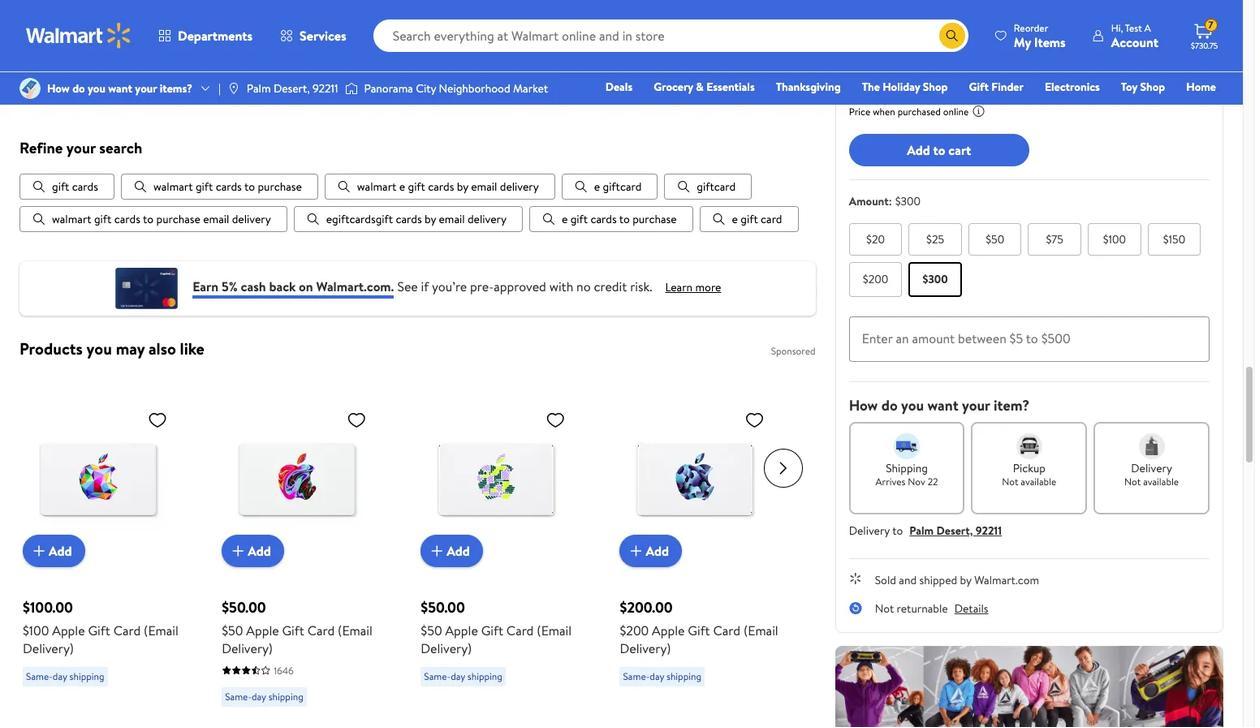 Task type: locate. For each thing, give the bounding box(es) containing it.
1 vertical spatial delivery
[[849, 523, 890, 539]]

not down intent image for delivery
[[1125, 475, 1141, 489]]

3 add button from the left
[[421, 535, 483, 568]]

1 horizontal spatial 92211
[[976, 523, 1003, 539]]

1 vertical spatial enter
[[862, 330, 893, 348]]

add to favorites list, $200 apple gift card (email delivery) image
[[745, 410, 765, 430]]

cards down 'gift cards' list item
[[114, 211, 140, 227]]

1 horizontal spatial want
[[928, 395, 959, 416]]

1 horizontal spatial online
[[944, 105, 969, 119]]

do for how do you want your item?
[[882, 395, 898, 416]]

0 horizontal spatial pin
[[205, 0, 224, 1]]

2 add to cart image from the left
[[228, 542, 248, 561]]

not inside pickup not available
[[1003, 475, 1019, 489]]

0 horizontal spatial purchase
[[156, 211, 201, 227]]

92211 up walmart.com at the bottom of the page
[[976, 523, 1003, 539]]

0 horizontal spatial online
[[432, 0, 462, 1]]

0 horizontal spatial by
[[425, 211, 436, 227]]

walmart+ link
[[1161, 101, 1224, 119]]

same-day shipping for $50.00
[[424, 670, 503, 684]]

available inside pickup not available
[[1021, 475, 1057, 489]]

sold and shipped by walmart.com
[[875, 573, 1040, 589]]

shipping for $100.00
[[69, 670, 104, 684]]

home fashion
[[971, 79, 1217, 118]]

desert, up sold and shipped by walmart.com
[[937, 523, 973, 539]]

gift up walmart gift cards to purchase email delivery
[[196, 179, 213, 195]]

0 vertical spatial and
[[185, 0, 203, 1]]

add to cart image
[[428, 542, 447, 561], [627, 542, 646, 561]]

1 horizontal spatial when
[[873, 105, 896, 119]]

1 horizontal spatial do
[[882, 395, 898, 416]]

delivery
[[500, 179, 539, 195], [232, 211, 271, 227], [468, 211, 507, 227]]

2 available from the left
[[1144, 475, 1180, 489]]

walmart inside 'list item'
[[52, 211, 91, 227]]

0 horizontal spatial email
[[203, 211, 229, 227]]

make
[[450, 2, 476, 18]]

0 horizontal spatial when
[[400, 2, 426, 18]]

0 horizontal spatial delivery
[[849, 523, 890, 539]]

and
[[185, 0, 203, 1], [899, 573, 917, 589]]

purchase for e gift cards to purchase
[[633, 211, 677, 227]]

by down the walmart e gift cards by email delivery list item
[[425, 211, 436, 227]]

cards inside walmart gift cards to purchase email delivery button
[[114, 211, 140, 227]]

available down the intent image for pickup
[[1021, 475, 1057, 489]]

1 shop from the left
[[923, 79, 948, 95]]

gift cards list item
[[19, 174, 114, 200]]

$50 inside priceoptions option group
[[986, 232, 1005, 248]]

1 horizontal spatial $300
[[923, 272, 948, 288]]

credit
[[594, 278, 627, 296]]

2 shop from the left
[[1141, 79, 1166, 95]]

0 vertical spatial $200
[[863, 272, 889, 288]]

the up convenient in the top of the page
[[311, 0, 329, 1]]

departments
[[178, 27, 253, 45]]

giftcard inside 'list item'
[[697, 179, 736, 195]]

1 vertical spatial want
[[928, 395, 959, 416]]

2 horizontal spatial purchase
[[633, 211, 677, 227]]

to inside 'list item'
[[143, 211, 154, 227]]

4 apple from the left
[[652, 622, 685, 640]]

email for by
[[471, 179, 497, 195]]

1 horizontal spatial how
[[849, 395, 878, 416]]

(email for $50.00
[[537, 622, 572, 640]]

e gift cards to purchase list item
[[530, 206, 693, 232]]

delivery not available
[[1125, 460, 1180, 489]]

your up "check"
[[540, 0, 562, 1]]

0 vertical spatial online
[[432, 0, 462, 1]]

1 delivery) from the left
[[23, 640, 74, 658]]

my
[[1014, 33, 1032, 51]]

email for purchase
[[203, 211, 229, 227]]

2 (email from the left
[[338, 622, 373, 640]]

92211
[[313, 80, 338, 97], [976, 523, 1003, 539]]

$100.00 $100 apple gift card (email delivery)
[[23, 598, 179, 658]]

search icon image
[[946, 29, 959, 42]]

0 vertical spatial card
[[120, 0, 142, 1]]

pin up convenient in the top of the page
[[331, 0, 350, 1]]

reorder
[[1014, 21, 1049, 35]]

$200 down $200.00
[[620, 622, 649, 640]]

0 horizontal spatial giftcard
[[603, 179, 642, 195]]

1 horizontal spatial not
[[1003, 475, 1019, 489]]

(email inside $200.00 $200 apple gift card (email delivery)
[[744, 622, 779, 640]]

shop up purchased
[[923, 79, 948, 95]]

0 horizontal spatial card
[[120, 0, 142, 1]]

delivery inside 'list item'
[[232, 211, 271, 227]]

apple for $100.00
[[52, 622, 85, 640]]

1 add to cart image from the left
[[428, 542, 447, 561]]

enter left an at the right top
[[862, 330, 893, 348]]

how up arrives
[[849, 395, 878, 416]]

e for e gift cards to purchase
[[562, 211, 568, 227]]

1 horizontal spatial $50.00 $50 apple gift card (email delivery)
[[421, 598, 572, 658]]

day for $100.00
[[53, 670, 67, 684]]

hi,
[[1112, 21, 1124, 35]]

3 product group from the left
[[421, 371, 597, 714]]

1 horizontal spatial $100
[[1104, 232, 1127, 248]]

0 horizontal spatial the
[[311, 0, 329, 1]]

2 horizontal spatial $50
[[986, 232, 1005, 248]]

same-
[[26, 670, 53, 684], [424, 670, 451, 684], [623, 670, 650, 684], [225, 690, 252, 704]]

desert, down services popup button
[[274, 80, 310, 97]]

1 add button from the left
[[23, 535, 85, 568]]

 image down the 'warnings'
[[19, 78, 41, 99]]

1 horizontal spatial  image
[[345, 80, 358, 97]]

1 horizontal spatial $200
[[863, 272, 889, 288]]

enter right "options."
[[772, 0, 799, 1]]

1 vertical spatial card
[[761, 211, 783, 227]]

1 horizontal spatial card
[[761, 211, 783, 227]]

1 (email from the left
[[144, 622, 179, 640]]

card
[[120, 0, 142, 1], [761, 211, 783, 227]]

2 horizontal spatial not
[[1125, 475, 1141, 489]]

your right not in the top left of the page
[[135, 80, 157, 97]]

0 horizontal spatial enter
[[772, 0, 799, 1]]

0 vertical spatial delivery
[[1132, 460, 1173, 477]]

gift up once
[[100, 0, 117, 1]]

walmart e gift cards by email delivery
[[357, 179, 539, 195]]

product group containing $200.00
[[620, 371, 797, 714]]

do down the 'warnings'
[[72, 80, 85, 97]]

e inside "button"
[[732, 211, 738, 227]]

$300
[[896, 193, 921, 210], [923, 272, 948, 288]]

pin up saved
[[205, 0, 224, 1]]

4 delivery) from the left
[[620, 640, 671, 658]]

1 horizontal spatial the
[[862, 79, 880, 95]]

0 horizontal spatial $200
[[620, 622, 649, 640]]

not for delivery
[[1125, 475, 1141, 489]]

delivery
[[1132, 460, 1173, 477], [849, 523, 890, 539]]

3 (email from the left
[[537, 622, 572, 640]]

shop right the toy
[[1141, 79, 1166, 95]]

do
[[72, 80, 85, 97], [882, 395, 898, 416]]

returnable
[[897, 601, 948, 617]]

legal information image
[[973, 105, 986, 118]]

0 vertical spatial how
[[47, 80, 70, 97]]

email inside 'list item'
[[203, 211, 229, 227]]

walmart e gift cards by email delivery list item
[[325, 174, 555, 200]]

1 vertical spatial $300
[[923, 272, 948, 288]]

your
[[540, 0, 562, 1], [660, 0, 682, 1], [225, 2, 247, 18], [135, 80, 157, 97], [66, 137, 96, 159], [963, 395, 991, 416]]

email
[[471, 179, 497, 195], [203, 211, 229, 227], [439, 211, 465, 227]]

to
[[211, 2, 222, 18], [934, 141, 946, 159], [244, 179, 255, 195], [143, 211, 154, 227], [620, 211, 630, 227], [1027, 330, 1039, 348], [893, 523, 903, 539]]

market
[[513, 80, 548, 97]]

the inside online, enter gift card number and pin during checkout. the pin provides secure online shopping. save your gift card as one of your payment options. enter the information once â it's saved to your account for convenient access when you make purchases. check walmart gift card balance online.
[[311, 0, 329, 1]]

email down walmart gift cards to purchase list item
[[203, 211, 229, 227]]

1 horizontal spatial purchase
[[258, 179, 302, 195]]

an
[[896, 330, 909, 348]]

0 vertical spatial $100
[[1104, 232, 1127, 248]]

$200 down $20
[[863, 272, 889, 288]]

apple for $50.00
[[445, 622, 478, 640]]

(email for $200.00
[[744, 622, 779, 640]]

cards down e giftcard list item
[[591, 211, 617, 227]]

0 horizontal spatial $50 apple gift card (email delivery) image
[[222, 404, 373, 555]]

the up price
[[862, 79, 880, 95]]

$300.00
[[849, 68, 931, 100]]

gift inside $100.00 $100 apple gift card (email delivery)
[[88, 622, 110, 640]]

1 horizontal spatial $50 apple gift card (email delivery) image
[[421, 404, 572, 555]]

1 horizontal spatial shop
[[1141, 79, 1166, 95]]

one debit link
[[1085, 101, 1155, 119]]

2 $50 apple gift card (email delivery) image from the left
[[421, 404, 572, 555]]

giftcard up e gift card "button"
[[697, 179, 736, 195]]

you up intent image for shipping
[[902, 395, 924, 416]]

pickup not available
[[1003, 460, 1057, 489]]

email up egiftcardsgift cards by email delivery
[[471, 179, 497, 195]]

0 vertical spatial desert,
[[274, 80, 310, 97]]

0 vertical spatial palm
[[247, 80, 271, 97]]

add to favorites list, $100 apple gift card (email delivery) image
[[148, 410, 167, 430]]

online inside online, enter gift card number and pin during checkout. the pin provides secure online shopping. save your gift card as one of your payment options. enter the information once â it's saved to your account for convenient access when you make purchases. check walmart gift card balance online.
[[432, 0, 462, 1]]

information
[[52, 2, 109, 18]]

0 horizontal spatial available
[[1021, 475, 1057, 489]]

same-day shipping
[[26, 670, 104, 684], [424, 670, 503, 684], [623, 670, 702, 684], [225, 690, 304, 704]]

add to cart button
[[849, 134, 1030, 167]]

not down the intent image for pickup
[[1003, 475, 1019, 489]]

next slide for products you may also like list image
[[764, 449, 803, 488]]

â
[[139, 2, 162, 18]]

1 product group from the left
[[23, 371, 199, 714]]

delivery inside delivery not available
[[1132, 460, 1173, 477]]

cards
[[72, 179, 98, 195], [216, 179, 242, 195], [428, 179, 454, 195], [114, 211, 140, 227], [396, 211, 422, 227], [591, 211, 617, 227]]

1 horizontal spatial desert,
[[937, 523, 973, 539]]

0 horizontal spatial $50.00 $50 apple gift card (email delivery)
[[222, 598, 373, 658]]

learn
[[666, 280, 693, 296]]

1 horizontal spatial add to cart image
[[627, 542, 646, 561]]

$300 inside priceoptions option group
[[923, 272, 948, 288]]

palm
[[247, 80, 271, 97], [910, 523, 934, 539]]

$300 down $25
[[923, 272, 948, 288]]

not
[[108, 86, 125, 102]]

$300 right amount:
[[896, 193, 921, 210]]

delivery) inside $200.00 $200 apple gift card (email delivery)
[[620, 640, 671, 658]]

purchase inside 'button'
[[258, 179, 302, 195]]

2 horizontal spatial email
[[471, 179, 497, 195]]

add to cart image for $200.00
[[627, 542, 646, 561]]

as
[[613, 0, 623, 1]]

your up gift cards
[[66, 137, 96, 159]]

1 horizontal spatial and
[[899, 573, 917, 589]]

e for e giftcard
[[594, 179, 600, 195]]

cards down the walmart e gift cards by email delivery list item
[[396, 211, 422, 227]]

2 add button from the left
[[222, 535, 284, 568]]

e gift card list item
[[700, 206, 799, 232]]

cards down refine your search
[[72, 179, 98, 195]]

giftcard list item
[[665, 174, 752, 200]]

1 $50.00 from the left
[[222, 598, 266, 618]]

1 vertical spatial desert,
[[937, 523, 973, 539]]

1 horizontal spatial $50.00
[[421, 598, 465, 618]]

2 giftcard from the left
[[697, 179, 736, 195]]

walmart inside 'button'
[[153, 179, 193, 195]]

0 vertical spatial by
[[457, 179, 469, 195]]

0 horizontal spatial walmart
[[52, 211, 91, 227]]

gift down gift cards
[[94, 211, 112, 227]]

online left legal information icon
[[944, 105, 969, 119]]

0 vertical spatial when
[[400, 2, 426, 18]]

amount: $300
[[849, 193, 921, 210]]

online up make
[[432, 0, 462, 1]]

purchase inside 'list item'
[[156, 211, 201, 227]]

account
[[249, 2, 289, 18]]

1 horizontal spatial delivery
[[1132, 460, 1173, 477]]

0 horizontal spatial 92211
[[313, 80, 338, 97]]

when right price
[[873, 105, 896, 119]]

test
[[1126, 21, 1143, 35]]

when inside online, enter gift card number and pin during checkout. the pin provides secure online shopping. save your gift card as one of your payment options. enter the information once â it's saved to your account for convenient access when you make purchases. check walmart gift card balance online.
[[400, 2, 426, 18]]

intent image for shipping image
[[894, 434, 920, 460]]

delivery)
[[23, 640, 74, 658], [222, 640, 273, 658], [421, 640, 472, 658], [620, 640, 671, 658]]

1 horizontal spatial by
[[457, 179, 469, 195]]

1 horizontal spatial enter
[[862, 330, 893, 348]]

by right the shipped
[[961, 573, 972, 589]]

online.
[[699, 2, 731, 18]]

purchased
[[898, 105, 941, 119]]

$50.00
[[222, 598, 266, 618], [421, 598, 465, 618]]

delivery for not
[[1132, 460, 1173, 477]]

0 horizontal spatial $50.00
[[222, 598, 266, 618]]

1 available from the left
[[1021, 475, 1057, 489]]

departments button
[[145, 16, 267, 55]]

e up egiftcardsgift cards by email delivery button at left
[[399, 179, 405, 195]]

$100.00
[[23, 598, 73, 618]]

gift inside 'button'
[[196, 179, 213, 195]]

warning:
[[49, 86, 106, 102]]

0 vertical spatial enter
[[772, 0, 799, 1]]

0 horizontal spatial how
[[47, 80, 70, 97]]

the
[[311, 0, 329, 1], [862, 79, 880, 95]]

account
[[1112, 33, 1159, 51]]

walmart up walmart gift cards to purchase email delivery
[[153, 179, 193, 195]]

product group
[[23, 371, 199, 714], [222, 371, 398, 714], [421, 371, 597, 714], [620, 371, 797, 714]]

palm desert, 92211 button
[[910, 523, 1003, 539]]

enter
[[71, 0, 97, 1]]

1 $50 apple gift card (email delivery) image from the left
[[222, 404, 373, 555]]

0 vertical spatial do
[[72, 80, 85, 97]]

0 horizontal spatial shop
[[923, 79, 948, 95]]

4 product group from the left
[[620, 371, 797, 714]]

2 $50.00 from the left
[[421, 598, 465, 618]]

giftcard up e gift cards to purchase at the top of the page
[[603, 179, 642, 195]]

walmart down gift cards
[[52, 211, 91, 227]]

apple inside $200.00 $200 apple gift card (email delivery)
[[652, 622, 685, 640]]

do up intent image for shipping
[[882, 395, 898, 416]]

(email inside $100.00 $100 apple gift card (email delivery)
[[144, 622, 179, 640]]

nov
[[908, 475, 926, 489]]

gift down giftcard button
[[741, 211, 758, 227]]

delivery) inside $100.00 $100 apple gift card (email delivery)
[[23, 640, 74, 658]]

$100
[[1104, 232, 1127, 248], [23, 622, 49, 640]]

not inside delivery not available
[[1125, 475, 1141, 489]]

2 product group from the left
[[222, 371, 398, 714]]

how right warning image
[[47, 80, 70, 97]]

1 horizontal spatial available
[[1144, 475, 1180, 489]]

delivery) for $100.00
[[23, 640, 74, 658]]

egiftcardsgift cards by email delivery
[[326, 211, 507, 227]]

0 horizontal spatial $100
[[23, 622, 49, 640]]

you left make
[[429, 2, 447, 18]]

 image
[[227, 82, 240, 95]]

walmart gift cards to purchase email delivery
[[52, 211, 271, 227]]

|
[[219, 80, 221, 97]]

you
[[429, 2, 447, 18], [88, 80, 106, 97], [87, 338, 112, 360], [902, 395, 924, 416]]

$200.00
[[620, 598, 673, 618]]

fashion
[[971, 102, 1009, 118]]

gift inside online, enter gift card number and pin during checkout. the pin provides secure online shopping. save your gift card as one of your payment options. enter the information once â it's saved to your account for convenient access when you make purchases. check walmart gift card balance online.
[[100, 0, 117, 1]]

$100 right $75
[[1104, 232, 1127, 248]]

0 horizontal spatial and
[[185, 0, 203, 1]]

deals link
[[598, 78, 640, 96]]

$50 apple gift card (email delivery) image for add to favorites list, $50 apple gift card (email delivery) image
[[421, 404, 572, 555]]

want down amount
[[928, 395, 959, 416]]

1 vertical spatial $100
[[23, 622, 49, 640]]

e down e giftcard list item
[[562, 211, 568, 227]]

$50 apple gift card (email delivery) image
[[222, 404, 373, 555], [421, 404, 572, 555]]

$100 apple gift card (email delivery) image
[[23, 404, 174, 555]]

list
[[19, 174, 816, 232]]

not down "sold"
[[875, 601, 894, 617]]

shop
[[923, 79, 948, 95], [1141, 79, 1166, 95]]

gift finder link
[[962, 78, 1032, 96]]

add to cart image
[[29, 542, 49, 561], [228, 542, 248, 561]]

debit
[[1119, 102, 1147, 118]]

gift down refine
[[52, 179, 69, 195]]

intent image for pickup image
[[1017, 434, 1043, 460]]

same- for $100.00
[[26, 670, 53, 684]]

 image left panorama
[[345, 80, 358, 97]]

0 vertical spatial the
[[311, 0, 329, 1]]

walmart up egiftcardsgift at the left
[[357, 179, 397, 195]]

available down intent image for delivery
[[1144, 475, 1180, 489]]

deals
[[606, 79, 633, 95]]

1 vertical spatial $200
[[620, 622, 649, 640]]

1 apple from the left
[[52, 622, 85, 640]]

2 horizontal spatial by
[[961, 573, 972, 589]]

add for $50.00
[[447, 542, 470, 560]]

e giftcard list item
[[562, 174, 658, 200]]

$100 down "$100.00"
[[23, 622, 49, 640]]

a
[[1145, 21, 1152, 35]]

priceoptions option group
[[843, 223, 1210, 304]]

email down walmart e gift cards by email delivery
[[439, 211, 465, 227]]

want
[[108, 80, 132, 97], [928, 395, 959, 416]]

add to cart image for $100.00
[[29, 542, 49, 561]]

1 vertical spatial how
[[849, 395, 878, 416]]

add button for $50.00
[[421, 535, 483, 568]]

0 horizontal spatial add to cart image
[[428, 542, 447, 561]]

and right "sold"
[[899, 573, 917, 589]]

3 apple from the left
[[445, 622, 478, 640]]

1 add to cart image from the left
[[29, 542, 49, 561]]

items
[[1035, 33, 1066, 51]]

delivery) for $50.00
[[421, 640, 472, 658]]

want right "warning:"
[[108, 80, 132, 97]]

product group containing $100.00
[[23, 371, 199, 714]]

grocery & essentials link
[[647, 78, 762, 96]]

$200 inside priceoptions option group
[[863, 272, 889, 288]]

you inside online, enter gift card number and pin during checkout. the pin provides secure online shopping. save your gift card as one of your payment options. enter the information once â it's saved to your account for convenient access when you make purchases. check walmart gift card balance online.
[[429, 2, 447, 18]]

4 add button from the left
[[620, 535, 682, 568]]

add to cart image for $50.00
[[428, 542, 447, 561]]

same- for $200.00
[[623, 670, 650, 684]]

$25
[[927, 232, 945, 248]]

to inside 'button'
[[244, 179, 255, 195]]

when down secure
[[400, 2, 426, 18]]

capitalone image
[[114, 268, 180, 309]]

1 horizontal spatial add to cart image
[[228, 542, 248, 561]]

your up balance
[[660, 0, 682, 1]]

4 (email from the left
[[744, 622, 779, 640]]

3 delivery) from the left
[[421, 640, 472, 658]]

add inside add to cart button
[[907, 141, 931, 159]]

cards up walmart gift cards to purchase email delivery
[[216, 179, 242, 195]]

palm right |
[[247, 80, 271, 97]]

delivery up "sold"
[[849, 523, 890, 539]]

1 vertical spatial do
[[882, 395, 898, 416]]

$100 inside priceoptions option group
[[1104, 232, 1127, 248]]

learn more
[[666, 280, 722, 296]]

 image
[[19, 78, 41, 99], [345, 80, 358, 97]]

2 add to cart image from the left
[[627, 542, 646, 561]]

by up egiftcardsgift cards by email delivery
[[457, 179, 469, 195]]

1 pin from the left
[[205, 0, 224, 1]]

92211 down services in the top of the page
[[313, 80, 338, 97]]

apple inside $100.00 $100 apple gift card (email delivery)
[[52, 622, 85, 640]]

palm down nov in the bottom of the page
[[910, 523, 934, 539]]

delivery for walmart gift cards to purchase email delivery
[[232, 211, 271, 227]]

shipping for $200.00
[[667, 670, 702, 684]]

1 horizontal spatial pin
[[331, 0, 350, 1]]

cards inside walmart gift cards to purchase 'button'
[[216, 179, 242, 195]]

day for $50.00
[[451, 670, 465, 684]]

0 horizontal spatial want
[[108, 80, 132, 97]]

add to favorites list, $50 apple gift card (email delivery) image
[[347, 410, 366, 430]]

cards up egiftcardsgift cards by email delivery
[[428, 179, 454, 195]]

capital one  earn 5% cash back on walmart.com. see if you're pre-approved with no credit risk. learn more element
[[666, 280, 722, 297]]

e up e gift cards to purchase button
[[594, 179, 600, 195]]

2 horizontal spatial walmart
[[357, 179, 397, 195]]

$75
[[1047, 232, 1064, 248]]

1 horizontal spatial walmart
[[153, 179, 193, 195]]

egiftcardsgift cards by email delivery list item
[[294, 206, 523, 232]]

1 vertical spatial online
[[944, 105, 969, 119]]

you left may at the left top of page
[[87, 338, 112, 360]]

$200 inside $200.00 $200 apple gift card (email delivery)
[[620, 622, 649, 640]]

$50 apple gift card (email delivery) image for add to favorites list, $50 apple gift card (email delivery) icon in the left of the page
[[222, 404, 373, 555]]

and up saved
[[185, 0, 203, 1]]

e down giftcard button
[[732, 211, 738, 227]]

gift inside "button"
[[741, 211, 758, 227]]

add to cart
[[907, 141, 972, 159]]

0 horizontal spatial $300
[[896, 193, 921, 210]]

1 vertical spatial palm
[[910, 523, 934, 539]]

also
[[149, 338, 176, 360]]

0 horizontal spatial do
[[72, 80, 85, 97]]

e
[[399, 179, 405, 195], [594, 179, 600, 195], [562, 211, 568, 227], [732, 211, 738, 227]]

delivery down intent image for delivery
[[1132, 460, 1173, 477]]

shipping
[[886, 460, 928, 477]]

available inside delivery not available
[[1144, 475, 1180, 489]]

1 giftcard from the left
[[603, 179, 642, 195]]

to inside online, enter gift card number and pin during checkout. the pin provides secure online shopping. save your gift card as one of your payment options. enter the information once â it's saved to your account for convenient access when you make purchases. check walmart gift card balance online.
[[211, 2, 222, 18]]



Task type: describe. For each thing, give the bounding box(es) containing it.
how for how do you want your items?
[[47, 80, 70, 97]]

not returnable details
[[875, 601, 989, 617]]

gift up egiftcardsgift cards by email delivery
[[408, 179, 426, 195]]

your down "during"
[[225, 2, 247, 18]]

gift finder
[[969, 79, 1024, 95]]

list containing gift cards
[[19, 174, 816, 232]]

price
[[849, 105, 871, 119]]

apple for $200.00
[[652, 622, 685, 640]]

earn
[[193, 278, 219, 296]]

card inside $200.00 $200 apple gift card (email delivery)
[[714, 622, 741, 640]]

warning image
[[32, 87, 45, 100]]

delivery) for $200.00
[[620, 640, 671, 658]]

how do you want your items?
[[47, 80, 193, 97]]

toy shop link
[[1114, 78, 1173, 96]]

checkout.
[[261, 0, 308, 1]]

1 vertical spatial when
[[873, 105, 896, 119]]

Search search field
[[373, 19, 969, 52]]

during
[[227, 0, 258, 1]]

walmart.com
[[975, 573, 1040, 589]]

delivery to palm desert, 92211
[[849, 523, 1003, 539]]

provides
[[353, 0, 394, 1]]

card inside online, enter gift card number and pin during checkout. the pin provides secure online shopping. save your gift card as one of your payment options. enter the information once â it's saved to your account for convenient access when you make purchases. check walmart gift card balance online.
[[120, 0, 142, 1]]

giftcard inside list item
[[603, 179, 642, 195]]

not for pickup
[[1003, 475, 1019, 489]]

amount:
[[849, 193, 892, 210]]

2 $50.00 $50 apple gift card (email delivery) from the left
[[421, 598, 572, 658]]

number
[[144, 0, 182, 1]]

(email for $100.00
[[144, 622, 179, 640]]

1 vertical spatial by
[[425, 211, 436, 227]]

items?
[[160, 80, 193, 97]]

2 apple from the left
[[246, 622, 279, 640]]

reorder my items
[[1014, 21, 1066, 51]]

registry link
[[1022, 101, 1078, 119]]

shipped
[[920, 573, 958, 589]]

home
[[1187, 79, 1217, 95]]

hi, test a account
[[1112, 21, 1159, 51]]

one debit
[[1092, 102, 1147, 118]]

enter inside online, enter gift card number and pin during checkout. the pin provides secure online shopping. save your gift card as one of your payment options. enter the information once â it's saved to your account for convenient access when you make purchases. check walmart gift card balance online.
[[772, 0, 799, 1]]

like
[[180, 338, 205, 360]]

$150
[[1164, 232, 1186, 248]]

walmart gift cards to purchase email delivery list item
[[19, 206, 287, 232]]

on
[[299, 278, 313, 296]]

1 horizontal spatial $50
[[421, 622, 442, 640]]

cards inside walmart e gift cards by email delivery button
[[428, 179, 454, 195]]

walmart for walmart gift cards to purchase
[[153, 179, 193, 195]]

grocery & essentials
[[654, 79, 755, 95]]

1 horizontal spatial palm
[[910, 523, 934, 539]]

add to favorites list, $50 apple gift card (email delivery) image
[[546, 410, 566, 430]]

want for item?
[[928, 395, 959, 416]]

options.
[[731, 0, 770, 1]]

warnings image
[[784, 60, 803, 79]]

the
[[32, 2, 49, 18]]

1 vertical spatial and
[[899, 573, 917, 589]]

shipping arrives nov 22
[[876, 460, 939, 489]]

cards inside gift cards button
[[72, 179, 98, 195]]

convenient
[[308, 2, 363, 18]]

fashion link
[[964, 101, 1016, 119]]

details
[[955, 601, 989, 617]]

e for e gift card
[[732, 211, 738, 227]]

earn 5% cash back on walmart.com. see if you're pre-approved with no credit risk.
[[193, 278, 653, 296]]

sponsored
[[771, 344, 816, 358]]

of
[[647, 0, 658, 1]]

walmart for walmart gift cards to purchase email delivery
[[52, 211, 91, 227]]

gift down e giftcard list item
[[571, 211, 588, 227]]

e gift cards to purchase button
[[530, 206, 693, 232]]

0 vertical spatial 92211
[[313, 80, 338, 97]]

may
[[116, 338, 145, 360]]

price when purchased online
[[849, 105, 969, 119]]

with
[[550, 278, 574, 296]]

day for $200.00
[[650, 670, 665, 684]]

add button for $200.00
[[620, 535, 682, 568]]

delivery for to
[[849, 523, 890, 539]]

0 horizontal spatial palm
[[247, 80, 271, 97]]

toy shop
[[1122, 79, 1166, 95]]

add to cart image for $50.00
[[228, 542, 248, 561]]

0 horizontal spatial not
[[875, 601, 894, 617]]

0 horizontal spatial desert,
[[274, 80, 310, 97]]

panorama city neighborhood market
[[364, 80, 548, 97]]

refine
[[19, 137, 63, 159]]

walmart
[[566, 2, 608, 18]]

secure
[[397, 0, 429, 1]]

1 vertical spatial the
[[862, 79, 880, 95]]

egiftcardsgift cards by email delivery button
[[294, 206, 523, 232]]

gift cards
[[52, 179, 98, 195]]

add for $100.00
[[49, 542, 72, 560]]

holiday
[[883, 79, 921, 95]]

amount
[[912, 330, 955, 348]]

walmart gift cards to purchase list item
[[121, 174, 318, 200]]

purchases.
[[479, 2, 530, 18]]

sold
[[875, 573, 897, 589]]

registry
[[1030, 102, 1071, 118]]

pickup
[[1013, 460, 1046, 477]]

add button for $100.00
[[23, 535, 85, 568]]

2 delivery) from the left
[[222, 640, 273, 658]]

cards inside e gift cards to purchase button
[[591, 211, 617, 227]]

7 $730.75
[[1192, 18, 1219, 51]]

0 vertical spatial $300
[[896, 193, 921, 210]]

approved
[[494, 278, 547, 296]]

your left item?
[[963, 395, 991, 416]]

walmart.com.
[[316, 278, 394, 296]]

 image for panorama
[[345, 80, 358, 97]]

services
[[300, 27, 347, 45]]

card inside "button"
[[761, 211, 783, 227]]

how for how do you want your item?
[[849, 395, 878, 416]]

delivery for walmart e gift cards by email delivery
[[500, 179, 539, 195]]

$730.75
[[1192, 40, 1219, 51]]

shipping for $50.00
[[468, 670, 503, 684]]

electronics link
[[1038, 78, 1108, 96]]

access
[[366, 2, 398, 18]]

products
[[19, 338, 83, 360]]

$200 apple gift card (email delivery) image
[[620, 404, 771, 555]]

0 horizontal spatial $50
[[222, 622, 243, 640]]

gift inside $200.00 $200 apple gift card (email delivery)
[[688, 622, 710, 640]]

for
[[291, 2, 306, 18]]

save
[[514, 0, 537, 1]]

gift cards button
[[19, 174, 114, 200]]

back
[[269, 278, 296, 296]]

you left not in the top left of the page
[[88, 80, 106, 97]]

palm desert, 92211
[[247, 80, 338, 97]]

giftcard button
[[665, 174, 752, 200]]

walmart gift cards to purchase
[[153, 179, 302, 195]]

e gift card button
[[700, 206, 799, 232]]

 image for how
[[19, 78, 41, 99]]

more
[[696, 280, 722, 296]]

same-day shipping for $200.00
[[623, 670, 702, 684]]

$500
[[1042, 330, 1071, 348]]

card inside $100.00 $100 apple gift card (email delivery)
[[113, 622, 141, 640]]

between
[[958, 330, 1007, 348]]

$200.00 $200 apple gift card (email delivery)
[[620, 598, 779, 658]]

e giftcard button
[[562, 174, 658, 200]]

home link
[[1180, 78, 1224, 96]]

online,
[[32, 0, 68, 1]]

refine your search
[[19, 137, 142, 159]]

one
[[1092, 102, 1117, 118]]

2 pin from the left
[[331, 0, 350, 1]]

cards inside egiftcardsgift cards by email delivery button
[[396, 211, 422, 227]]

$100 inside $100.00 $100 apple gift card (email delivery)
[[23, 622, 49, 640]]

2 vertical spatial by
[[961, 573, 972, 589]]

online, enter gift card number and pin during checkout. the pin provides secure online shopping. save your gift card as one of your payment options. enter the information once â it's saved to your account for convenient access when you make purchases. check walmart gift card balance online.
[[32, 0, 799, 18]]

check
[[532, 2, 564, 18]]

same- for $50.00
[[424, 670, 451, 684]]

want for items?
[[108, 80, 132, 97]]

purchase for walmart gift cards to purchase
[[258, 179, 302, 195]]

5%
[[222, 278, 238, 296]]

Enter an amount between $5 to $500 text field
[[849, 317, 1210, 362]]

intent image for delivery image
[[1139, 434, 1165, 460]]

gift inside 'list item'
[[94, 211, 112, 227]]

1 horizontal spatial email
[[439, 211, 465, 227]]

purchase for walmart gift cards to purchase email delivery
[[156, 211, 201, 227]]

1 $50.00 $50 apple gift card (email delivery) from the left
[[222, 598, 373, 658]]

same-day shipping for $100.00
[[26, 670, 104, 684]]

add for $200.00
[[646, 542, 669, 560]]

and inside online, enter gift card number and pin during checkout. the pin provides secure online shopping. save your gift card as one of your payment options. enter the information once â it's saved to your account for convenient access when you make purchases. check walmart gift card balance online.
[[185, 0, 203, 1]]

walmart for walmart e gift cards by email delivery
[[357, 179, 397, 195]]

available for pickup
[[1021, 475, 1057, 489]]

Walmart Site-Wide search field
[[373, 19, 969, 52]]

pre-
[[470, 278, 494, 296]]

do for how do you want your items?
[[72, 80, 85, 97]]

gift inside button
[[52, 179, 69, 195]]

available for delivery
[[1144, 475, 1180, 489]]

1 vertical spatial 92211
[[976, 523, 1003, 539]]

see
[[398, 278, 418, 296]]

e giftcard
[[594, 179, 642, 195]]

neighborhood
[[439, 80, 511, 97]]

walmart image
[[26, 23, 132, 49]]

applicable
[[128, 86, 177, 102]]



Task type: vqa. For each thing, say whether or not it's contained in the screenshot.
manual can openers button
no



